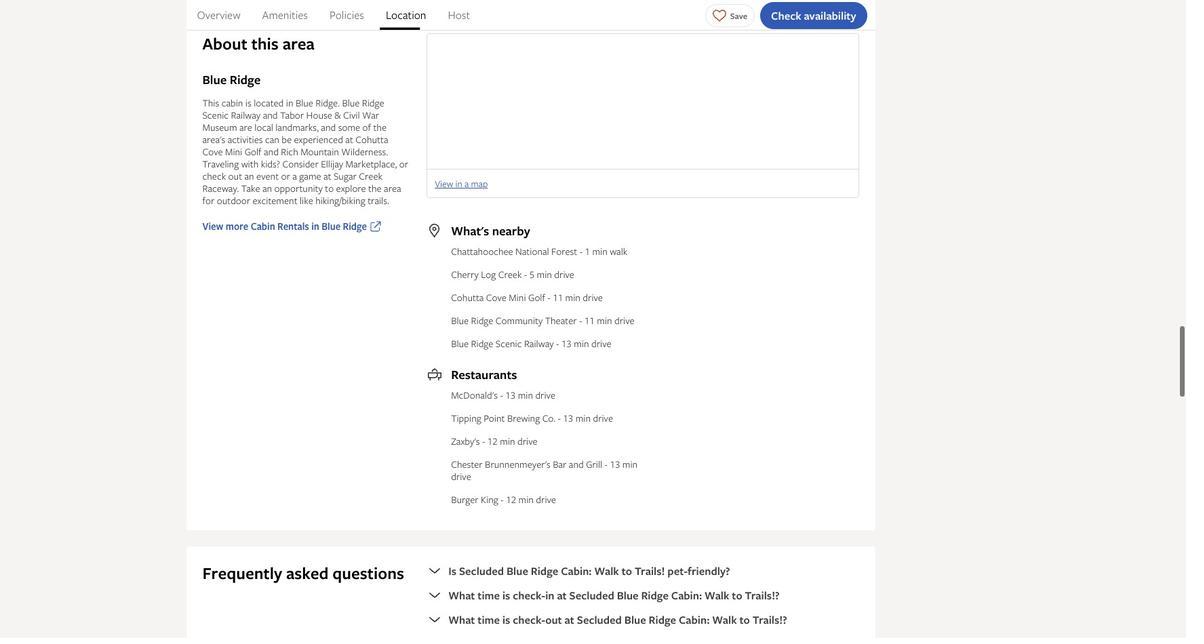 Task type: describe. For each thing, give the bounding box(es) containing it.
0 vertical spatial walk
[[595, 563, 619, 578]]

13 inside chester brunnenmeyer's bar and grill - 13 min drive
[[610, 457, 620, 470]]

mini inside this cabin is located in blue ridge. blue ridge scenic railway and tabor house & civil war museum are local landmarks, and some of the area's activities can be experienced at cohutta cove mini golf and rich mountain wilderness. traveling with kids? consider ellijay marketplace, or check out an event or a game at sugar creek raceway. take an opportunity to explore the area for outdoor excitement like hiking/biking trails.
[[225, 145, 242, 158]]

drive down blue ridge community theater - 11 min drive
[[592, 337, 612, 350]]

a
[[293, 169, 297, 182]]

take
[[241, 181, 260, 194]]

cabin: for in
[[671, 588, 702, 603]]

is for this cabin is located in blue ridge. blue ridge scenic railway and tabor house & civil war museum are local landmarks, and some of the area's activities can be experienced at cohutta cove mini golf and rich mountain wilderness. traveling with kids? consider ellijay marketplace, or check out an event or a game at sugar creek raceway. take an opportunity to explore the area for outdoor excitement like hiking/biking trails.
[[245, 96, 252, 109]]

1 horizontal spatial cohutta
[[451, 291, 484, 303]]

1 vertical spatial cove
[[486, 291, 507, 303]]

chattahoochee
[[451, 244, 513, 257]]

to inside this cabin is located in blue ridge. blue ridge scenic railway and tabor house & civil war museum are local landmarks, and some of the area's activities can be experienced at cohutta cove mini golf and rich mountain wilderness. traveling with kids? consider ellijay marketplace, or check out an event or a game at sugar creek raceway. take an opportunity to explore the area for outdoor excitement like hiking/biking trails.
[[325, 181, 334, 194]]

ridge.
[[316, 96, 340, 109]]

- down theater
[[556, 337, 559, 350]]

area inside this cabin is located in blue ridge. blue ridge scenic railway and tabor house & civil war museum are local landmarks, and some of the area's activities can be experienced at cohutta cove mini golf and rich mountain wilderness. traveling with kids? consider ellijay marketplace, or check out an event or a game at sugar creek raceway. take an opportunity to explore the area for outdoor excitement like hiking/biking trails.
[[384, 181, 401, 194]]

this
[[203, 96, 219, 109]]

cherry
[[451, 268, 479, 280]]

outdoor
[[217, 194, 250, 206]]

explore
[[336, 181, 366, 194]]

mountain
[[301, 145, 339, 158]]

- up blue ridge community theater - 11 min drive
[[548, 291, 551, 303]]

civil
[[343, 108, 360, 121]]

theater
[[545, 314, 577, 327]]

point
[[484, 411, 505, 424]]

1 horizontal spatial out
[[546, 612, 562, 627]]

min right 5
[[537, 268, 552, 280]]

more
[[226, 219, 248, 232]]

community
[[496, 314, 543, 327]]

save
[[730, 10, 748, 21]]

drive right theater
[[615, 314, 635, 327]]

1 horizontal spatial mini
[[509, 291, 526, 303]]

bar
[[553, 457, 567, 470]]

what for what time is check-in at secluded blue ridge cabin: walk to trails!?
[[449, 588, 475, 603]]

marketplace,
[[346, 157, 397, 170]]

min down theater
[[574, 337, 589, 350]]

cabin: for out
[[679, 612, 710, 627]]

scenic inside this cabin is located in blue ridge. blue ridge scenic railway and tabor house & civil war museum are local landmarks, and some of the area's activities can be experienced at cohutta cove mini golf and rich mountain wilderness. traveling with kids? consider ellijay marketplace, or check out an event or a game at sugar creek raceway. take an opportunity to explore the area for outdoor excitement like hiking/biking trails.
[[203, 108, 229, 121]]

in for rentals
[[311, 219, 319, 232]]

brunnenmeyer's
[[485, 457, 551, 470]]

view more cabin rentals in blue ridge
[[203, 219, 367, 232]]

11 for theater
[[585, 314, 595, 327]]

creek inside this cabin is located in blue ridge. blue ridge scenic railway and tabor house & civil war museum are local landmarks, and some of the area's activities can be experienced at cohutta cove mini golf and rich mountain wilderness. traveling with kids? consider ellijay marketplace, or check out an event or a game at sugar creek raceway. take an opportunity to explore the area for outdoor excitement like hiking/biking trails.
[[359, 169, 383, 182]]

0 horizontal spatial area
[[283, 32, 315, 55]]

friendly?
[[688, 563, 730, 578]]

1 vertical spatial creek
[[498, 268, 522, 280]]

location link
[[386, 0, 426, 30]]

burger king - 12 min drive
[[451, 493, 556, 506]]

walk
[[610, 244, 628, 257]]

secluded for in
[[570, 588, 614, 603]]

1 vertical spatial the
[[368, 181, 382, 194]]

ellijay
[[321, 157, 343, 170]]

time for what time is check-in at secluded blue ridge cabin: walk to trails!?
[[478, 588, 500, 603]]

rich
[[281, 145, 298, 158]]

zaxby's - 12 min drive
[[451, 434, 538, 447]]

sugar
[[334, 169, 357, 182]]

restaurants
[[451, 366, 517, 383]]

hiking/biking
[[316, 194, 365, 206]]

overview
[[197, 7, 241, 22]]

min right theater
[[597, 314, 612, 327]]

view more cabin rentals in blue ridge link
[[203, 219, 411, 232]]

amenities
[[262, 7, 308, 22]]

host link
[[448, 0, 470, 30]]

of
[[363, 120, 371, 133]]

what time is check-in at secluded blue ridge cabin: walk to trails!?
[[449, 588, 780, 603]]

at down is secluded blue ridge cabin: walk to trails! pet-friendly?
[[557, 588, 567, 603]]

event
[[257, 169, 279, 182]]

tipping point brewing co. - 13 min drive
[[451, 411, 613, 424]]

location
[[386, 7, 426, 22]]

in for located
[[286, 96, 293, 109]]

0 vertical spatial 12
[[488, 434, 498, 447]]

chattahoochee national forest - 1 min walk
[[451, 244, 628, 257]]

check availability
[[771, 8, 857, 23]]

13 down theater
[[562, 337, 572, 350]]

museum
[[203, 120, 237, 133]]

min up 'brunnenmeyer's'
[[500, 434, 515, 447]]

cabin
[[251, 219, 275, 232]]

co.
[[542, 411, 556, 424]]

trails!? for what time is check-out at secluded blue ridge cabin: walk to trails!?
[[753, 612, 788, 627]]

out inside this cabin is located in blue ridge. blue ridge scenic railway and tabor house & civil war museum are local landmarks, and some of the area's activities can be experienced at cohutta cove mini golf and rich mountain wilderness. traveling with kids? consider ellijay marketplace, or check out an event or a game at sugar creek raceway. take an opportunity to explore the area for outdoor excitement like hiking/biking trails.
[[228, 169, 242, 182]]

blue up this
[[203, 71, 227, 88]]

located
[[254, 96, 284, 109]]

brewing
[[507, 411, 540, 424]]

blue ridge scenic railway - 13 min drive
[[451, 337, 612, 350]]

&
[[335, 108, 341, 121]]

about this area
[[203, 32, 315, 55]]

is for what time is check-in at secluded blue ridge cabin: walk to trails!?
[[503, 588, 510, 603]]

cabin
[[222, 96, 243, 109]]

burger
[[451, 493, 479, 506]]

mcdonald's
[[451, 388, 498, 401]]

questions
[[333, 562, 404, 584]]

trails!? for what time is check-in at secluded blue ridge cabin: walk to trails!?
[[745, 588, 780, 603]]

what's
[[451, 222, 489, 239]]

some
[[338, 120, 360, 133]]

13 up brewing
[[506, 388, 516, 401]]

house
[[306, 108, 332, 121]]

like
[[300, 194, 313, 206]]

min right the co.
[[576, 411, 591, 424]]

min up brewing
[[518, 388, 533, 401]]

and left some
[[321, 120, 336, 133]]

rentals
[[278, 219, 309, 232]]

experienced
[[294, 133, 343, 145]]

list for what's nearby
[[451, 244, 635, 350]]

- left 1
[[580, 244, 583, 257]]

at left of
[[346, 133, 353, 145]]

1 vertical spatial railway
[[524, 337, 554, 350]]

blue down cherry
[[451, 314, 469, 327]]

blue down what time is check-in at secluded blue ridge cabin: walk to trails!?
[[625, 612, 646, 627]]

is secluded blue ridge cabin: walk to trails! pet-friendly?
[[449, 563, 730, 578]]

what for what time is check-out at secluded blue ridge cabin: walk to trails!?
[[449, 612, 475, 627]]

national
[[516, 244, 549, 257]]

trails.
[[368, 194, 389, 206]]

blue right the &
[[342, 96, 360, 109]]

min right 1
[[593, 244, 608, 257]]

1 horizontal spatial scenic
[[496, 337, 522, 350]]

check
[[771, 8, 802, 23]]

war
[[362, 108, 379, 121]]

is
[[449, 563, 457, 578]]

11 for golf
[[553, 291, 563, 303]]

area's
[[203, 133, 225, 145]]

about
[[203, 32, 247, 55]]

check- for out
[[513, 612, 546, 627]]

tabor
[[280, 108, 304, 121]]

what time is check-out at secluded blue ridge cabin: walk to trails!?
[[449, 612, 788, 627]]



Task type: locate. For each thing, give the bounding box(es) containing it.
0 vertical spatial railway
[[231, 108, 261, 121]]

blue ridge
[[203, 71, 261, 88]]

check
[[203, 169, 226, 182]]

0 horizontal spatial an
[[245, 169, 254, 182]]

grill
[[586, 457, 603, 470]]

an right take
[[263, 181, 272, 194]]

drive down forest
[[554, 268, 575, 280]]

out down is secluded blue ridge cabin: walk to trails! pet-friendly?
[[546, 612, 562, 627]]

0 horizontal spatial cohutta
[[356, 133, 388, 145]]

0 vertical spatial out
[[228, 169, 242, 182]]

view
[[203, 219, 223, 232]]

- right the co.
[[558, 411, 561, 424]]

1 vertical spatial cohutta
[[451, 291, 484, 303]]

0 vertical spatial scenic
[[203, 108, 229, 121]]

activities
[[228, 133, 263, 145]]

the right explore
[[368, 181, 382, 194]]

2 vertical spatial secluded
[[577, 612, 622, 627]]

1 horizontal spatial golf
[[528, 291, 545, 303]]

0 horizontal spatial 11
[[553, 291, 563, 303]]

wilderness.
[[341, 145, 388, 158]]

1 horizontal spatial area
[[384, 181, 401, 194]]

0 vertical spatial time
[[478, 588, 500, 603]]

cove
[[203, 145, 223, 158], [486, 291, 507, 303]]

cohutta up marketplace,
[[356, 133, 388, 145]]

what's nearby
[[451, 222, 530, 239]]

check availability button
[[761, 2, 867, 29]]

area down amenities link
[[283, 32, 315, 55]]

overview link
[[197, 0, 241, 30]]

list containing chattahoochee national forest
[[451, 244, 635, 350]]

1 vertical spatial mini
[[509, 291, 526, 303]]

walk for out
[[713, 612, 737, 627]]

traveling
[[203, 157, 239, 170]]

ridge
[[230, 71, 261, 88], [362, 96, 384, 109], [343, 219, 367, 232], [471, 314, 494, 327], [471, 337, 494, 350], [531, 563, 559, 578], [641, 588, 669, 603], [649, 612, 676, 627]]

blue ridge community theater - 11 min drive
[[451, 314, 635, 327]]

mcdonald's - 13 min drive
[[451, 388, 556, 401]]

0 vertical spatial in
[[286, 96, 293, 109]]

golf inside 'list'
[[528, 291, 545, 303]]

mini down are
[[225, 145, 242, 158]]

at down what time is check-in at secluded blue ridge cabin: walk to trails!?
[[565, 612, 575, 627]]

1 vertical spatial area
[[384, 181, 401, 194]]

for
[[203, 194, 215, 206]]

mini
[[225, 145, 242, 158], [509, 291, 526, 303]]

king
[[481, 493, 499, 506]]

11 right theater
[[585, 314, 595, 327]]

0 horizontal spatial railway
[[231, 108, 261, 121]]

13 right the co.
[[563, 411, 573, 424]]

opportunity
[[274, 181, 323, 194]]

railway down blue ridge community theater - 11 min drive
[[524, 337, 554, 350]]

1 check- from the top
[[513, 588, 546, 603]]

policies
[[330, 7, 364, 22]]

1 vertical spatial list
[[451, 244, 635, 350]]

landmarks,
[[276, 120, 319, 133]]

is for what time is check-out at secluded blue ridge cabin: walk to trails!?
[[503, 612, 510, 627]]

raceway.
[[203, 181, 239, 194]]

2 horizontal spatial in
[[546, 588, 555, 603]]

drive inside chester brunnenmeyer's bar and grill - 13 min drive
[[451, 470, 471, 483]]

trails!?
[[745, 588, 780, 603], [753, 612, 788, 627]]

in inside this cabin is located in blue ridge. blue ridge scenic railway and tabor house & civil war museum are local landmarks, and some of the area's activities can be experienced at cohutta cove mini golf and rich mountain wilderness. traveling with kids? consider ellijay marketplace, or check out an event or a game at sugar creek raceway. take an opportunity to explore the area for outdoor excitement like hiking/biking trails.
[[286, 96, 293, 109]]

excitement
[[253, 194, 298, 206]]

1 horizontal spatial 11
[[585, 314, 595, 327]]

min down chester brunnenmeyer's bar and grill - 13 min drive
[[519, 493, 534, 506]]

1 vertical spatial scenic
[[496, 337, 522, 350]]

list containing mcdonald's - 13 min drive
[[451, 388, 638, 506]]

mini up community in the left of the page
[[509, 291, 526, 303]]

min inside chester brunnenmeyer's bar and grill - 13 min drive
[[623, 457, 638, 470]]

drive
[[554, 268, 575, 280], [583, 291, 603, 303], [615, 314, 635, 327], [592, 337, 612, 350], [536, 388, 556, 401], [593, 411, 613, 424], [518, 434, 538, 447], [451, 470, 471, 483], [536, 493, 556, 506]]

ridge inside this cabin is located in blue ridge. blue ridge scenic railway and tabor house & civil war museum are local landmarks, and some of the area's activities can be experienced at cohutta cove mini golf and rich mountain wilderness. traveling with kids? consider ellijay marketplace, or check out an event or a game at sugar creek raceway. take an opportunity to explore the area for outdoor excitement like hiking/biking trails.
[[362, 96, 384, 109]]

frequently
[[203, 562, 282, 584]]

log
[[481, 268, 496, 280]]

opens in a new window image
[[370, 220, 382, 232]]

this
[[251, 32, 279, 55]]

and inside chester brunnenmeyer's bar and grill - 13 min drive
[[569, 457, 584, 470]]

1 horizontal spatial creek
[[498, 268, 522, 280]]

secluded
[[459, 563, 504, 578], [570, 588, 614, 603], [577, 612, 622, 627]]

asked
[[286, 562, 329, 584]]

2 vertical spatial in
[[546, 588, 555, 603]]

creek right log
[[498, 268, 522, 280]]

cabin: down 'friendly?' at the bottom right
[[679, 612, 710, 627]]

and right bar
[[569, 457, 584, 470]]

0 horizontal spatial golf
[[245, 145, 262, 158]]

the right of
[[373, 120, 387, 133]]

1 vertical spatial walk
[[705, 588, 730, 603]]

list for restaurants
[[451, 388, 638, 506]]

an left event
[[245, 169, 254, 182]]

0 vertical spatial cabin:
[[561, 563, 592, 578]]

policies link
[[330, 0, 364, 30]]

kids?
[[261, 157, 280, 170]]

with
[[241, 157, 259, 170]]

blue right is
[[507, 563, 528, 578]]

-
[[580, 244, 583, 257], [524, 268, 527, 280], [548, 291, 551, 303], [579, 314, 582, 327], [556, 337, 559, 350], [500, 388, 503, 401], [558, 411, 561, 424], [482, 434, 485, 447], [605, 457, 608, 470], [501, 493, 504, 506]]

1 vertical spatial secluded
[[570, 588, 614, 603]]

2 what from the top
[[449, 612, 475, 627]]

an
[[245, 169, 254, 182], [263, 181, 272, 194]]

blue left ridge.
[[296, 96, 313, 109]]

1 vertical spatial 11
[[585, 314, 595, 327]]

golf inside this cabin is located in blue ridge. blue ridge scenic railway and tabor house & civil war museum are local landmarks, and some of the area's activities can be experienced at cohutta cove mini golf and rich mountain wilderness. traveling with kids? consider ellijay marketplace, or check out an event or a game at sugar creek raceway. take an opportunity to explore the area for outdoor excitement like hiking/biking trails.
[[245, 145, 262, 158]]

cove up check
[[203, 145, 223, 158]]

- right grill on the bottom of the page
[[605, 457, 608, 470]]

in down is secluded blue ridge cabin: walk to trails! pet-friendly?
[[546, 588, 555, 603]]

are
[[239, 120, 252, 133]]

what
[[449, 588, 475, 603], [449, 612, 475, 627]]

0 vertical spatial area
[[283, 32, 315, 55]]

be
[[282, 133, 292, 145]]

or left a
[[281, 169, 290, 182]]

1 vertical spatial 12
[[506, 493, 516, 506]]

at
[[346, 133, 353, 145], [324, 169, 331, 182], [557, 588, 567, 603], [565, 612, 575, 627]]

- right king on the bottom of the page
[[501, 493, 504, 506]]

and left tabor
[[263, 108, 278, 121]]

creek down wilderness.
[[359, 169, 383, 182]]

min right grill on the bottom of the page
[[623, 457, 638, 470]]

2 check- from the top
[[513, 612, 546, 627]]

scenic
[[203, 108, 229, 121], [496, 337, 522, 350]]

drive up grill on the bottom of the page
[[593, 411, 613, 424]]

2 vertical spatial cabin:
[[679, 612, 710, 627]]

1 horizontal spatial cove
[[486, 291, 507, 303]]

railway inside this cabin is located in blue ridge. blue ridge scenic railway and tabor house & civil war museum are local landmarks, and some of the area's activities can be experienced at cohutta cove mini golf and rich mountain wilderness. traveling with kids? consider ellijay marketplace, or check out an event or a game at sugar creek raceway. take an opportunity to explore the area for outdoor excitement like hiking/biking trails.
[[231, 108, 261, 121]]

can
[[265, 133, 279, 145]]

frequently asked questions
[[203, 562, 404, 584]]

13 right grill on the bottom of the page
[[610, 457, 620, 470]]

0 vertical spatial cohutta
[[356, 133, 388, 145]]

cabin:
[[561, 563, 592, 578], [671, 588, 702, 603], [679, 612, 710, 627]]

secluded down what time is check-in at secluded blue ridge cabin: walk to trails!?
[[577, 612, 622, 627]]

0 vertical spatial is
[[245, 96, 252, 109]]

creek
[[359, 169, 383, 182], [498, 268, 522, 280]]

1 vertical spatial in
[[311, 219, 319, 232]]

list
[[186, 0, 876, 30], [451, 244, 635, 350], [451, 388, 638, 506]]

1 horizontal spatial railway
[[524, 337, 554, 350]]

0 vertical spatial mini
[[225, 145, 242, 158]]

golf
[[245, 145, 262, 158], [528, 291, 545, 303]]

0 horizontal spatial or
[[281, 169, 290, 182]]

check- for in
[[513, 588, 546, 603]]

secluded for out
[[577, 612, 622, 627]]

and left rich
[[264, 145, 279, 158]]

cohutta
[[356, 133, 388, 145], [451, 291, 484, 303]]

0 horizontal spatial 12
[[488, 434, 498, 447]]

save button
[[705, 4, 755, 27]]

2 vertical spatial walk
[[713, 612, 737, 627]]

0 horizontal spatial scenic
[[203, 108, 229, 121]]

drive up the burger
[[451, 470, 471, 483]]

forest
[[552, 244, 577, 257]]

cohutta inside this cabin is located in blue ridge. blue ridge scenic railway and tabor house & civil war museum are local landmarks, and some of the area's activities can be experienced at cohutta cove mini golf and rich mountain wilderness. traveling with kids? consider ellijay marketplace, or check out an event or a game at sugar creek raceway. take an opportunity to explore the area for outdoor excitement like hiking/biking trails.
[[356, 133, 388, 145]]

in right rentals
[[311, 219, 319, 232]]

scenic up area's
[[203, 108, 229, 121]]

0 vertical spatial check-
[[513, 588, 546, 603]]

1 vertical spatial is
[[503, 588, 510, 603]]

time for what time is check-out at secluded blue ridge cabin: walk to trails!?
[[478, 612, 500, 627]]

1 what from the top
[[449, 588, 475, 603]]

12 right king on the bottom of the page
[[506, 493, 516, 506]]

1 horizontal spatial 12
[[506, 493, 516, 506]]

railway up activities
[[231, 108, 261, 121]]

11
[[553, 291, 563, 303], [585, 314, 595, 327]]

1 vertical spatial out
[[546, 612, 562, 627]]

golf left can
[[245, 145, 262, 158]]

0 horizontal spatial cove
[[203, 145, 223, 158]]

amenities link
[[262, 0, 308, 30]]

1 vertical spatial what
[[449, 612, 475, 627]]

1
[[585, 244, 590, 257]]

0 vertical spatial trails!?
[[745, 588, 780, 603]]

blue up restaurants
[[451, 337, 469, 350]]

secluded down is secluded blue ridge cabin: walk to trails! pet-friendly?
[[570, 588, 614, 603]]

cohutta down cherry
[[451, 291, 484, 303]]

0 vertical spatial golf
[[245, 145, 262, 158]]

golf down 5
[[528, 291, 545, 303]]

- left 5
[[524, 268, 527, 280]]

blue down hiking/biking
[[322, 219, 341, 232]]

0 horizontal spatial out
[[228, 169, 242, 182]]

local
[[255, 120, 273, 133]]

min up theater
[[566, 291, 581, 303]]

1 vertical spatial time
[[478, 612, 500, 627]]

in for check-
[[546, 588, 555, 603]]

- inside chester brunnenmeyer's bar and grill - 13 min drive
[[605, 457, 608, 470]]

chester
[[451, 457, 483, 470]]

at right game
[[324, 169, 331, 182]]

or
[[399, 157, 408, 170], [281, 169, 290, 182]]

cove inside this cabin is located in blue ridge. blue ridge scenic railway and tabor house & civil war museum are local landmarks, and some of the area's activities can be experienced at cohutta cove mini golf and rich mountain wilderness. traveling with kids? consider ellijay marketplace, or check out an event or a game at sugar creek raceway. take an opportunity to explore the area for outdoor excitement like hiking/biking trails.
[[203, 145, 223, 158]]

- up the point
[[500, 388, 503, 401]]

the
[[373, 120, 387, 133], [368, 181, 382, 194]]

this cabin is located in blue ridge. blue ridge scenic railway and tabor house & civil war museum are local landmarks, and some of the area's activities can be experienced at cohutta cove mini golf and rich mountain wilderness. traveling with kids? consider ellijay marketplace, or check out an event or a game at sugar creek raceway. take an opportunity to explore the area for outdoor excitement like hiking/biking trails.
[[203, 96, 408, 206]]

1 vertical spatial cabin:
[[671, 588, 702, 603]]

0 horizontal spatial mini
[[225, 145, 242, 158]]

0 vertical spatial 11
[[553, 291, 563, 303]]

cabin: up what time is check-in at secluded blue ridge cabin: walk to trails!?
[[561, 563, 592, 578]]

drive up the co.
[[536, 388, 556, 401]]

12 down the point
[[488, 434, 498, 447]]

2 time from the top
[[478, 612, 500, 627]]

check-
[[513, 588, 546, 603], [513, 612, 546, 627]]

- right zaxby's
[[482, 434, 485, 447]]

0 vertical spatial creek
[[359, 169, 383, 182]]

1 horizontal spatial or
[[399, 157, 408, 170]]

0 vertical spatial cove
[[203, 145, 223, 158]]

trails!
[[635, 563, 665, 578]]

cabin: down pet-
[[671, 588, 702, 603]]

1 vertical spatial check-
[[513, 612, 546, 627]]

drive down 1
[[583, 291, 603, 303]]

1 time from the top
[[478, 588, 500, 603]]

tipping
[[451, 411, 482, 424]]

or right marketplace,
[[399, 157, 408, 170]]

12
[[488, 434, 498, 447], [506, 493, 516, 506]]

cherry log creek - 5 min drive
[[451, 268, 575, 280]]

1 vertical spatial trails!?
[[753, 612, 788, 627]]

1 vertical spatial golf
[[528, 291, 545, 303]]

walk for in
[[705, 588, 730, 603]]

1 horizontal spatial in
[[311, 219, 319, 232]]

out
[[228, 169, 242, 182], [546, 612, 562, 627]]

secluded right is
[[459, 563, 504, 578]]

0 vertical spatial the
[[373, 120, 387, 133]]

2 vertical spatial list
[[451, 388, 638, 506]]

0 vertical spatial list
[[186, 0, 876, 30]]

0 horizontal spatial creek
[[359, 169, 383, 182]]

0 vertical spatial what
[[449, 588, 475, 603]]

1 horizontal spatial an
[[263, 181, 272, 194]]

5
[[530, 268, 535, 280]]

0 horizontal spatial in
[[286, 96, 293, 109]]

11 up theater
[[553, 291, 563, 303]]

availability
[[804, 8, 857, 23]]

railway
[[231, 108, 261, 121], [524, 337, 554, 350]]

out right check
[[228, 169, 242, 182]]

game
[[299, 169, 321, 182]]

zaxby's
[[451, 434, 480, 447]]

area down marketplace,
[[384, 181, 401, 194]]

drive down chester brunnenmeyer's bar and grill - 13 min drive
[[536, 493, 556, 506]]

pet-
[[668, 563, 688, 578]]

2 vertical spatial is
[[503, 612, 510, 627]]

in
[[286, 96, 293, 109], [311, 219, 319, 232], [546, 588, 555, 603]]

- right theater
[[579, 314, 582, 327]]

cove down log
[[486, 291, 507, 303]]

nearby
[[492, 222, 530, 239]]

drive down brewing
[[518, 434, 538, 447]]

0 vertical spatial secluded
[[459, 563, 504, 578]]

is inside this cabin is located in blue ridge. blue ridge scenic railway and tabor house & civil war museum are local landmarks, and some of the area's activities can be experienced at cohutta cove mini golf and rich mountain wilderness. traveling with kids? consider ellijay marketplace, or check out an event or a game at sugar creek raceway. take an opportunity to explore the area for outdoor excitement like hiking/biking trails.
[[245, 96, 252, 109]]

in right located
[[286, 96, 293, 109]]

blue up what time is check-out at secluded blue ridge cabin: walk to trails!? in the bottom of the page
[[617, 588, 639, 603]]

list containing overview
[[186, 0, 876, 30]]

scenic down community in the left of the page
[[496, 337, 522, 350]]



Task type: vqa. For each thing, say whether or not it's contained in the screenshot.


